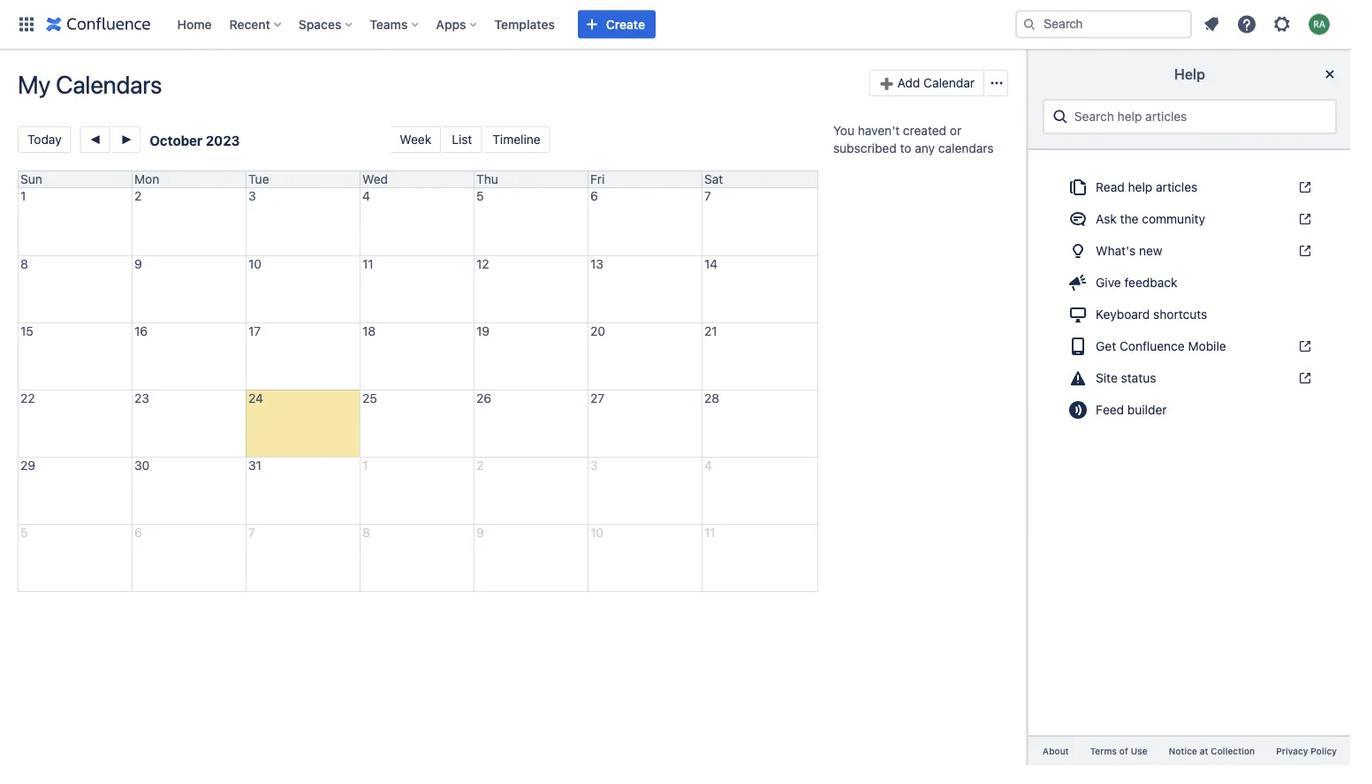 Task type: locate. For each thing, give the bounding box(es) containing it.
2023
[[206, 133, 240, 148]]

7 down "sat"
[[704, 189, 711, 203]]

► button
[[112, 126, 141, 153]]

10
[[248, 257, 262, 271], [590, 525, 604, 540]]

2 shortcut icon image from the top
[[1295, 212, 1312, 226]]

banner containing home
[[0, 0, 1351, 49]]

new
[[1139, 243, 1163, 258]]

calendars
[[938, 141, 994, 156]]

4 down wed
[[362, 189, 370, 203]]

4 down '28'
[[704, 458, 712, 473]]

help
[[1128, 180, 1153, 194]]

notification icon image
[[1201, 14, 1222, 35]]

mobile
[[1188, 339, 1226, 353]]

3 down 27
[[590, 458, 598, 473]]

4
[[362, 189, 370, 203], [704, 458, 712, 473]]

0 vertical spatial 2
[[134, 189, 142, 203]]

mobile icon image
[[1068, 336, 1089, 357]]

1 vertical spatial 6
[[134, 525, 142, 540]]

what's new link
[[1057, 237, 1323, 265]]

0 horizontal spatial 10
[[248, 257, 262, 271]]

global element
[[11, 0, 1012, 49]]

1 horizontal spatial 8
[[362, 525, 370, 540]]

created
[[903, 123, 947, 138]]

1 horizontal spatial 9
[[476, 525, 484, 540]]

1 horizontal spatial 6
[[590, 189, 598, 203]]

thu
[[476, 172, 498, 186]]

1 vertical spatial 1
[[362, 458, 368, 473]]

1 vertical spatial 8
[[362, 525, 370, 540]]

warning icon image
[[1068, 368, 1089, 389]]

1 horizontal spatial 7
[[704, 189, 711, 203]]

0 vertical spatial 3
[[248, 189, 256, 203]]

6 down the 30
[[134, 525, 142, 540]]

my
[[18, 70, 50, 99]]

3 down tue
[[248, 189, 256, 203]]

shortcut icon image for articles
[[1295, 180, 1312, 194]]

create button
[[578, 10, 656, 38]]

sun
[[20, 172, 42, 186]]

feedback
[[1125, 275, 1177, 290]]

31
[[248, 458, 262, 473]]

confluence
[[1120, 339, 1185, 353]]

15
[[20, 324, 33, 338]]

5
[[476, 189, 484, 203], [20, 525, 28, 540]]

add calendar image
[[879, 76, 893, 90]]

0 horizontal spatial 1
[[20, 189, 26, 203]]

sat
[[704, 172, 723, 186]]

2 down mon
[[134, 189, 142, 203]]

0 horizontal spatial 5
[[20, 525, 28, 540]]

0 vertical spatial 1
[[20, 189, 26, 203]]

0 horizontal spatial 2
[[134, 189, 142, 203]]

builder
[[1128, 403, 1167, 417]]

recent button
[[224, 10, 288, 38]]

read help articles
[[1096, 180, 1198, 194]]

or
[[950, 123, 962, 138]]

6
[[590, 189, 598, 203], [134, 525, 142, 540]]

get confluence mobile
[[1096, 339, 1226, 353]]

0 horizontal spatial 4
[[362, 189, 370, 203]]

calendars
[[56, 70, 162, 99]]

1 vertical spatial 7
[[248, 525, 255, 540]]

19
[[476, 324, 490, 338]]

about button
[[1032, 744, 1080, 759]]

add calendar
[[898, 76, 975, 90]]

◄ button
[[80, 126, 110, 153]]

2 down the 26
[[476, 458, 484, 473]]

at
[[1200, 746, 1209, 756]]

list button
[[443, 126, 482, 153]]

5 shortcut icon image from the top
[[1295, 371, 1312, 385]]

1 horizontal spatial 11
[[704, 525, 716, 540]]

timeline button
[[484, 126, 550, 153]]

11
[[362, 257, 374, 271], [704, 525, 716, 540]]

7
[[704, 189, 711, 203], [248, 525, 255, 540]]

week button
[[391, 126, 441, 153]]

1 vertical spatial 5
[[20, 525, 28, 540]]

6 down fri
[[590, 189, 598, 203]]

22
[[20, 391, 35, 406]]

my calendars
[[18, 70, 162, 99]]

apps
[[436, 17, 466, 31]]

0 vertical spatial 8
[[20, 257, 28, 271]]

get confluence mobile link
[[1057, 332, 1323, 361]]

0 horizontal spatial 9
[[134, 257, 142, 271]]

search image
[[1023, 17, 1037, 31]]

0 vertical spatial 10
[[248, 257, 262, 271]]

20
[[590, 324, 605, 338]]

keyboard
[[1096, 307, 1150, 322]]

1 down sun
[[20, 189, 26, 203]]

1 horizontal spatial 10
[[590, 525, 604, 540]]

site status
[[1096, 371, 1156, 385]]

screen icon image
[[1068, 304, 1089, 325]]

shortcut icon image inside the ask the community link
[[1295, 212, 1312, 226]]

7 down 31
[[248, 525, 255, 540]]

ask the community
[[1096, 212, 1205, 226]]

5 down 29
[[20, 525, 28, 540]]

1 down 25
[[362, 458, 368, 473]]

4 shortcut icon image from the top
[[1295, 339, 1312, 353]]

feedback icon image
[[1068, 272, 1089, 293]]

shortcut icon image inside the get confluence mobile link
[[1295, 339, 1312, 353]]

1 vertical spatial 3
[[590, 458, 598, 473]]

shortcut icon image inside read help articles "link"
[[1295, 180, 1312, 194]]

comment icon image
[[1068, 209, 1089, 230]]

help icon image
[[1236, 14, 1258, 35]]

9
[[134, 257, 142, 271], [476, 525, 484, 540]]

17
[[248, 324, 261, 338]]

of
[[1120, 746, 1128, 756]]

feed
[[1096, 403, 1124, 417]]

3 shortcut icon image from the top
[[1295, 244, 1312, 258]]

1 horizontal spatial 4
[[704, 458, 712, 473]]

teams button
[[364, 10, 425, 38]]

0 horizontal spatial 7
[[248, 525, 255, 540]]

5 down thu
[[476, 189, 484, 203]]

16
[[134, 324, 148, 338]]

1 vertical spatial 2
[[476, 458, 484, 473]]

13
[[590, 257, 604, 271]]

confluence image
[[46, 14, 151, 35], [46, 14, 151, 35]]

privacy
[[1276, 746, 1308, 756]]

14
[[704, 257, 718, 271]]

what's
[[1096, 243, 1136, 258]]

8
[[20, 257, 28, 271], [362, 525, 370, 540]]

shortcut icon image
[[1295, 180, 1312, 194], [1295, 212, 1312, 226], [1295, 244, 1312, 258], [1295, 339, 1312, 353], [1295, 371, 1312, 385]]

1 shortcut icon image from the top
[[1295, 180, 1312, 194]]

notice at collection
[[1169, 746, 1255, 756]]

0 vertical spatial 5
[[476, 189, 484, 203]]

1 vertical spatial 11
[[704, 525, 716, 540]]

banner
[[0, 0, 1351, 49]]

0 horizontal spatial 11
[[362, 257, 374, 271]]

2
[[134, 189, 142, 203], [476, 458, 484, 473]]

timeline
[[493, 132, 541, 147]]

get
[[1096, 339, 1116, 353]]



Task type: vqa. For each thing, say whether or not it's contained in the screenshot.
in
no



Task type: describe. For each thing, give the bounding box(es) containing it.
0 vertical spatial 7
[[704, 189, 711, 203]]

shortcut icon image for community
[[1295, 212, 1312, 226]]

18
[[362, 324, 376, 338]]

27
[[590, 391, 605, 406]]

1 horizontal spatial 5
[[476, 189, 484, 203]]

settings icon image
[[1272, 14, 1293, 35]]

read
[[1096, 180, 1125, 194]]

shortcuts
[[1153, 307, 1207, 322]]

terms of use
[[1090, 746, 1148, 756]]

Search field
[[1015, 10, 1192, 38]]

policy
[[1311, 746, 1337, 756]]

notice at collection link
[[1158, 744, 1266, 759]]

◄
[[89, 133, 101, 146]]

week
[[400, 132, 431, 147]]

signal icon image
[[1068, 399, 1089, 421]]

community
[[1142, 212, 1205, 226]]

1 vertical spatial 10
[[590, 525, 604, 540]]

shortcut icon image for mobile
[[1295, 339, 1312, 353]]

terms of use link
[[1080, 744, 1158, 759]]

21
[[704, 324, 717, 338]]

help
[[1175, 66, 1206, 83]]

you
[[833, 123, 855, 138]]

lightbulb icon image
[[1068, 240, 1089, 262]]

1 vertical spatial 4
[[704, 458, 712, 473]]

calendar
[[924, 76, 975, 90]]

keyboard shortcuts button
[[1057, 300, 1323, 329]]

0 horizontal spatial 6
[[134, 525, 142, 540]]

subscribed
[[833, 141, 897, 156]]

23
[[134, 391, 149, 406]]

your profile and preferences image
[[1309, 14, 1330, 35]]

ask
[[1096, 212, 1117, 226]]

keyboard shortcuts
[[1096, 307, 1207, 322]]

0 vertical spatial 4
[[362, 189, 370, 203]]

read help articles link
[[1057, 173, 1323, 201]]

status
[[1121, 371, 1156, 385]]

1 horizontal spatial 1
[[362, 458, 368, 473]]

0 horizontal spatial 8
[[20, 257, 28, 271]]

today button
[[18, 126, 71, 153]]

home
[[177, 17, 212, 31]]

templates link
[[489, 10, 560, 38]]

fri
[[590, 172, 605, 186]]

create
[[606, 17, 645, 31]]

give
[[1096, 275, 1121, 290]]

haven't
[[858, 123, 900, 138]]

Search help articles field
[[1069, 101, 1328, 133]]

give feedback
[[1096, 275, 1177, 290]]

site status link
[[1057, 364, 1323, 392]]

mon
[[134, 172, 159, 186]]

apps button
[[431, 10, 484, 38]]

collection
[[1211, 746, 1255, 756]]

privacy policy link
[[1266, 744, 1348, 759]]

30
[[134, 458, 150, 473]]

about
[[1043, 746, 1069, 756]]

privacy policy
[[1276, 746, 1337, 756]]

home link
[[172, 10, 217, 38]]

25
[[362, 391, 377, 406]]

teams
[[370, 17, 408, 31]]

24
[[248, 391, 263, 406]]

to
[[900, 141, 912, 156]]

any
[[915, 141, 935, 156]]

terms
[[1090, 746, 1117, 756]]

what's new
[[1096, 243, 1163, 258]]

today
[[27, 132, 62, 147]]

templates
[[495, 17, 555, 31]]

0 vertical spatial 11
[[362, 257, 374, 271]]

0 vertical spatial 6
[[590, 189, 598, 203]]

feed builder button
[[1057, 396, 1323, 424]]

recent
[[229, 17, 270, 31]]

shortcut icon image inside what's new link
[[1295, 244, 1312, 258]]

0 vertical spatial 9
[[134, 257, 142, 271]]

26
[[476, 391, 491, 406]]

wed
[[362, 172, 388, 186]]

october 2023
[[150, 133, 240, 148]]

site
[[1096, 371, 1118, 385]]

add calendar button
[[869, 70, 985, 96]]

documents icon image
[[1068, 177, 1089, 198]]

the
[[1120, 212, 1139, 226]]

give feedback button
[[1057, 269, 1323, 297]]

shortcut icon image inside site status link
[[1295, 371, 1312, 385]]

spaces button
[[293, 10, 359, 38]]

ask the community link
[[1057, 205, 1323, 233]]

1 horizontal spatial 2
[[476, 458, 484, 473]]

close image
[[1319, 64, 1341, 85]]

1 vertical spatial 9
[[476, 525, 484, 540]]

appswitcher icon image
[[16, 14, 37, 35]]

use
[[1131, 746, 1148, 756]]

29
[[20, 458, 35, 473]]

add
[[898, 76, 920, 90]]

articles
[[1156, 180, 1198, 194]]

feed builder
[[1096, 403, 1167, 417]]

tue
[[248, 172, 269, 186]]

1 horizontal spatial 3
[[590, 458, 598, 473]]

12
[[476, 257, 489, 271]]

you haven't created or subscribed to any calendars
[[833, 123, 994, 156]]

►
[[121, 133, 133, 146]]

0 horizontal spatial 3
[[248, 189, 256, 203]]

28
[[704, 391, 719, 406]]



